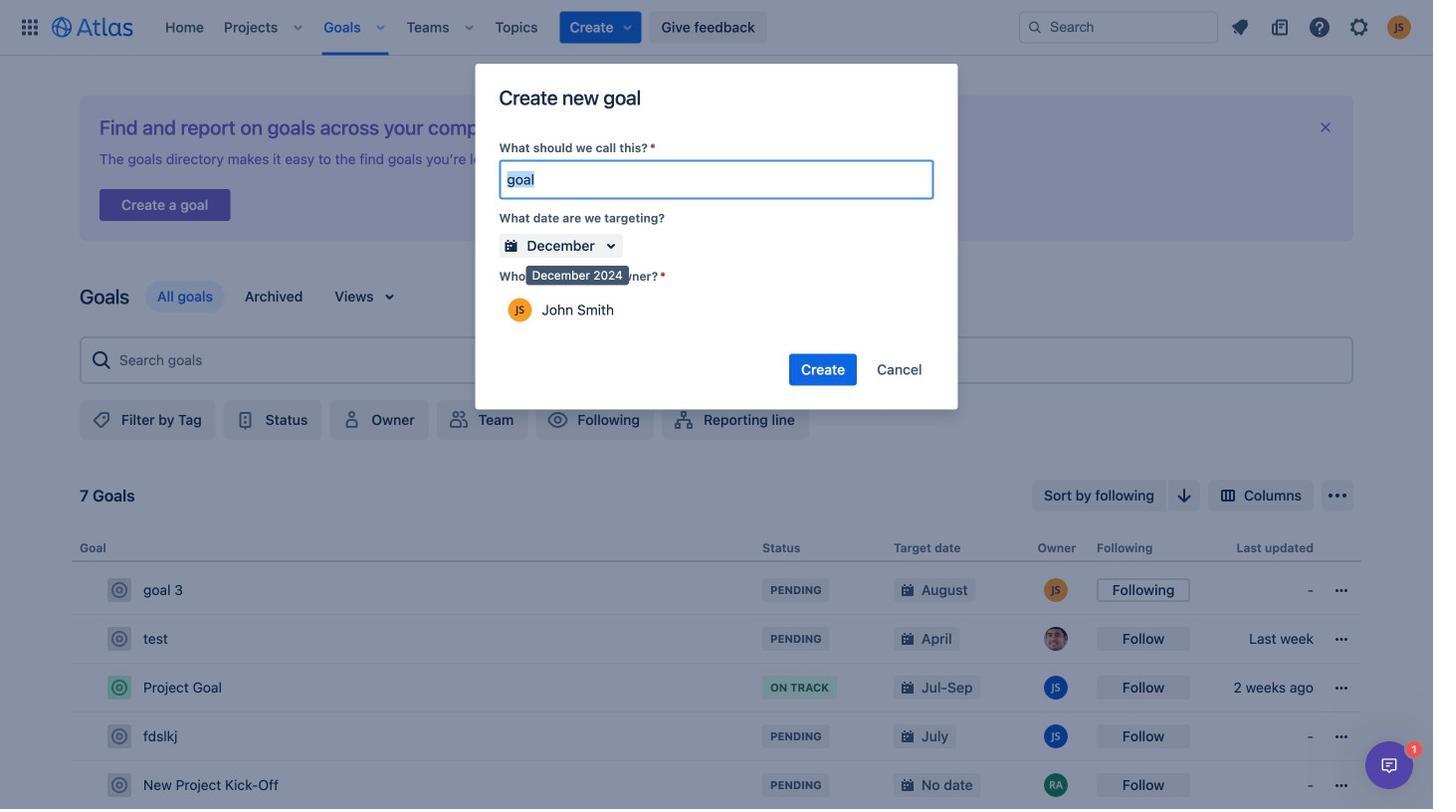 Task type: describe. For each thing, give the bounding box(es) containing it.
close banner image
[[1318, 119, 1334, 135]]

search goals image
[[90, 348, 114, 372]]

search image
[[1028, 19, 1043, 35]]

label image
[[90, 408, 114, 432]]



Task type: locate. For each thing, give the bounding box(es) containing it.
top element
[[12, 0, 1020, 55]]

dialog
[[1366, 742, 1414, 790]]

reverse sort order image
[[1173, 484, 1197, 508]]

None field
[[501, 162, 932, 198]]

None search field
[[1020, 11, 1219, 43]]

following image
[[546, 408, 570, 432]]

Search goals field
[[114, 343, 1344, 378]]

banner
[[0, 0, 1434, 56]]

status image
[[234, 408, 258, 432]]

tooltip
[[526, 266, 629, 285]]

Search field
[[1020, 11, 1219, 43]]

help image
[[1308, 15, 1332, 39]]



Task type: vqa. For each thing, say whether or not it's contained in the screenshot.
Search goals field
yes



